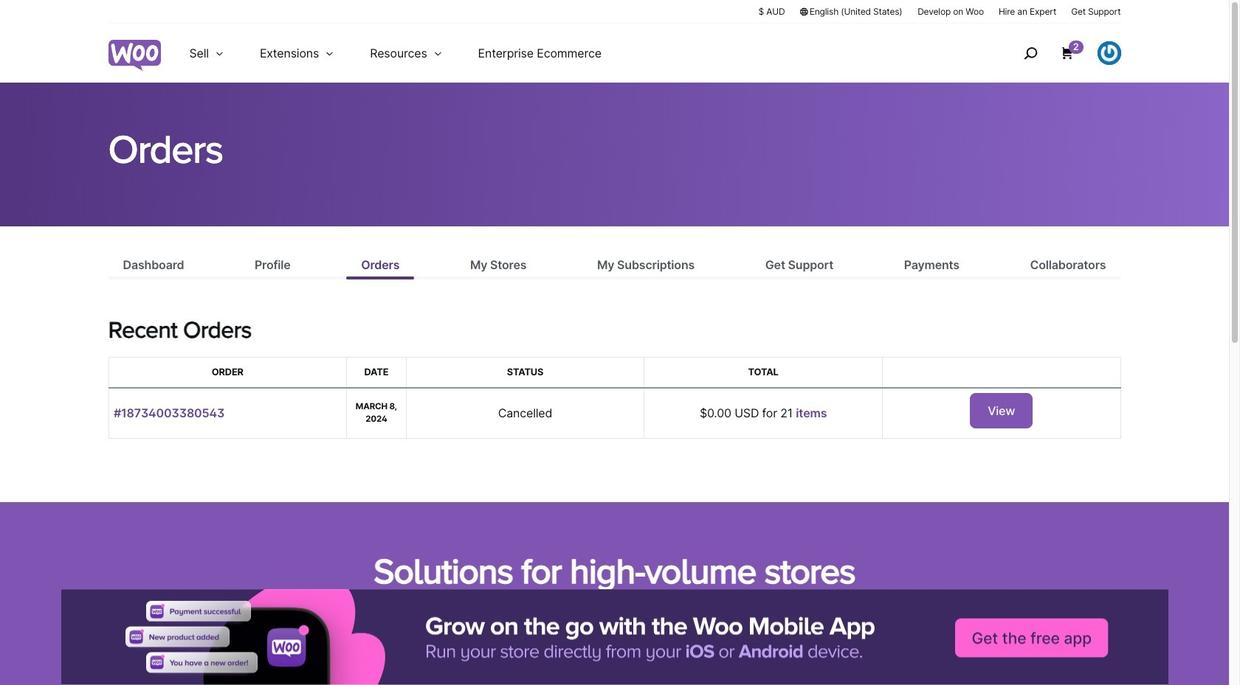 Task type: vqa. For each thing, say whether or not it's contained in the screenshot.
Search icon
yes



Task type: describe. For each thing, give the bounding box(es) containing it.
open account menu image
[[1097, 41, 1121, 65]]



Task type: locate. For each thing, give the bounding box(es) containing it.
search image
[[1019, 41, 1042, 65]]

service navigation menu element
[[992, 29, 1121, 77]]



